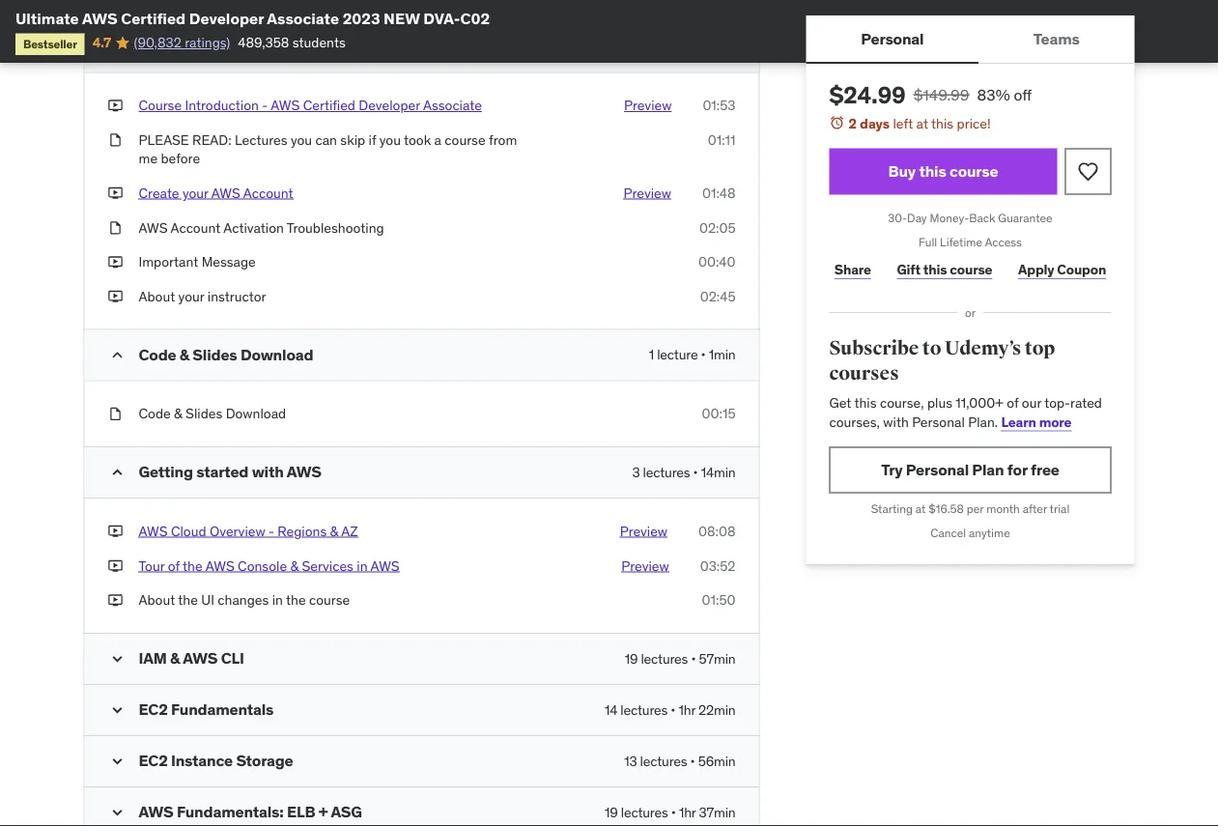 Task type: vqa. For each thing, say whether or not it's contained in the screenshot.


Task type: describe. For each thing, give the bounding box(es) containing it.
xsmall image for course introduction - aws certified developer associate
[[108, 96, 123, 115]]

xsmall image for please read: lectures you can skip if you took a course from me before
[[108, 130, 123, 149]]

00:15
[[702, 405, 736, 422]]

0 vertical spatial at
[[917, 114, 928, 132]]

xsmall image for important message
[[108, 253, 123, 272]]

apply
[[1018, 261, 1055, 278]]

plan.
[[968, 413, 998, 430]]

free
[[1031, 460, 1060, 480]]

3 xsmall image from the top
[[108, 218, 123, 237]]

02:05
[[699, 219, 736, 236]]

udemy's
[[945, 337, 1021, 360]]

$24.99
[[829, 80, 906, 109]]

01:50
[[702, 591, 736, 609]]

storage
[[236, 751, 293, 771]]

of inside button
[[168, 557, 180, 574]]

elb
[[287, 802, 315, 822]]

22min
[[699, 701, 736, 718]]

• for aws
[[693, 463, 698, 481]]

& for 19 lectures
[[170, 648, 180, 668]]

your for aws
[[182, 184, 208, 202]]

19 for aws fundamentals: elb + asg
[[605, 803, 618, 821]]

aws right services
[[371, 557, 400, 574]]

14
[[605, 701, 618, 718]]

(90,832
[[134, 34, 181, 51]]

guarantee
[[998, 211, 1053, 226]]

left
[[893, 114, 913, 132]]

• for cli
[[691, 650, 696, 667]]

30-day money-back guarantee full lifetime access
[[888, 211, 1053, 250]]

changes
[[218, 591, 269, 609]]

aws down instance
[[139, 802, 174, 822]]

starting at $16.58 per month after trial cancel anytime
[[871, 501, 1070, 540]]

slides for 1 lecture
[[193, 345, 237, 364]]

get this course, plus 11,000+ of our top-rated courses, with personal plan.
[[829, 394, 1102, 430]]

to
[[923, 337, 941, 360]]

course for course introduction - aws certified developer associate dropdown button
[[139, 36, 190, 56]]

aws cloud overview - regions & az
[[139, 522, 358, 540]]

buy
[[888, 161, 916, 181]]

plus
[[927, 394, 953, 411]]

2023
[[343, 8, 380, 28]]

small image for iam & aws cli
[[108, 649, 127, 669]]

aws up 'activation'
[[211, 184, 240, 202]]

37min
[[699, 803, 736, 821]]

• left "22min"
[[671, 701, 676, 718]]

subscribe to udemy's top courses
[[829, 337, 1055, 385]]

02:45
[[700, 287, 736, 305]]

overview
[[210, 522, 265, 540]]

the left ui
[[178, 591, 198, 609]]

took
[[404, 131, 431, 148]]

create your aws account button
[[139, 184, 293, 203]]

0 vertical spatial associate
[[267, 8, 339, 28]]

3 lectures • 14min
[[632, 463, 736, 481]]

1 small image from the top
[[108, 37, 127, 56]]

read:
[[192, 131, 231, 148]]

$24.99 $149.99 83% off
[[829, 80, 1032, 109]]

this down the $149.99
[[931, 114, 954, 132]]

access
[[985, 235, 1022, 250]]

small image for code & slides download
[[108, 346, 127, 365]]

share button
[[829, 250, 876, 289]]

$149.99
[[914, 85, 970, 104]]

19 for iam & aws cli
[[625, 650, 638, 667]]

slides for 00:15
[[186, 405, 222, 422]]

03:52
[[700, 557, 736, 574]]

lectures for cli
[[641, 650, 688, 667]]

cli
[[221, 648, 244, 668]]

troubleshooting
[[287, 219, 384, 236]]

ec2 for ec2 instance storage
[[139, 751, 168, 771]]

1
[[649, 346, 654, 363]]

day
[[907, 211, 927, 226]]

11,000+
[[956, 394, 1004, 411]]

personal inside button
[[861, 28, 924, 48]]

ec2 for ec2 fundamentals
[[139, 700, 168, 719]]

gift this course link
[[892, 250, 998, 289]]

aws account activation troubleshooting
[[139, 219, 384, 236]]

01:53
[[703, 97, 736, 114]]

more
[[1039, 413, 1072, 430]]

14min
[[701, 463, 736, 481]]

trial
[[1050, 501, 1070, 516]]

preview for 03:52
[[622, 557, 669, 574]]

0 vertical spatial developer
[[189, 8, 264, 28]]

fundamentals
[[171, 700, 274, 719]]

tour of the aws console & services in aws button
[[139, 556, 400, 575]]

days
[[860, 114, 890, 132]]

1 vertical spatial in
[[272, 591, 283, 609]]

top
[[1025, 337, 1055, 360]]

• for +
[[671, 803, 676, 821]]

of inside 'get this course, plus 11,000+ of our top-rated courses, with personal plan.'
[[1007, 394, 1019, 411]]

the down tour of the aws console & services in aws button
[[286, 591, 306, 609]]

bestseller
[[23, 36, 77, 51]]

code for 00:15
[[139, 405, 171, 422]]

- inside "button"
[[269, 522, 274, 540]]

lectures right 14
[[621, 701, 668, 718]]

please
[[139, 131, 189, 148]]

developer for course introduction - aws certified developer associate dropdown button
[[400, 36, 473, 56]]

top-
[[1045, 394, 1071, 411]]

ui
[[201, 591, 214, 609]]

course inside button
[[950, 161, 999, 181]]

learn
[[1001, 413, 1036, 430]]

az
[[341, 522, 358, 540]]

01:48
[[702, 184, 736, 202]]

00:40
[[699, 253, 736, 270]]

per
[[967, 501, 984, 516]]

19 lectures • 1hr 37min
[[605, 803, 736, 821]]

course introduction - aws certified developer associate for course introduction - aws certified developer associate dropdown button
[[139, 36, 546, 56]]

try personal plan for free link
[[829, 447, 1112, 493]]

ultimate
[[15, 8, 79, 28]]

fundamentals:
[[177, 802, 284, 822]]

lecture
[[657, 346, 698, 363]]

xsmall image for about the ui changes in the course
[[108, 591, 123, 610]]

tab list containing personal
[[806, 15, 1135, 64]]

08:08
[[699, 522, 736, 540]]

lifetime
[[940, 235, 983, 250]]

try
[[881, 460, 903, 480]]

dva-
[[423, 8, 460, 28]]

lectures for +
[[621, 803, 668, 821]]

the inside tour of the aws console & services in aws button
[[183, 557, 203, 574]]

price!
[[957, 114, 991, 132]]

alarm image
[[829, 115, 845, 130]]

subscribe
[[829, 337, 919, 360]]

certified for course introduction - aws certified developer associate dropdown button
[[333, 36, 396, 56]]

iam & aws cli
[[139, 648, 244, 668]]

off
[[1014, 85, 1032, 104]]

students
[[293, 34, 346, 51]]

$16.58
[[929, 501, 964, 516]]

preview for 08:08
[[620, 522, 668, 540]]

small image for ec2 instance storage
[[108, 752, 127, 771]]

services
[[302, 557, 354, 574]]

- for course introduction - aws certified developer associate dropdown button
[[286, 36, 292, 56]]

about for about the ui changes in the course
[[139, 591, 175, 609]]



Task type: locate. For each thing, give the bounding box(es) containing it.
tour of the aws console & services in aws
[[139, 557, 400, 574]]

at right left
[[917, 114, 928, 132]]

of
[[1007, 394, 1019, 411], [168, 557, 180, 574]]

preview down 3
[[620, 522, 668, 540]]

anytime
[[969, 525, 1010, 540]]

1hr left "37min"
[[679, 803, 696, 821]]

1 horizontal spatial of
[[1007, 394, 1019, 411]]

certified up can at the top of the page
[[303, 97, 356, 114]]

ratings)
[[185, 34, 230, 51]]

0 vertical spatial introduction
[[193, 36, 282, 56]]

preview left 01:48
[[624, 184, 671, 202]]

skip
[[340, 131, 365, 148]]

try personal plan for free
[[881, 460, 1060, 480]]

xsmall image for about your instructor
[[108, 287, 123, 306]]

of left the our on the top right of page
[[1007, 394, 1019, 411]]

back
[[969, 211, 996, 226]]

preview left 01:53 in the top of the page
[[624, 97, 672, 114]]

1 vertical spatial ec2
[[139, 751, 168, 771]]

download for 00:15
[[226, 405, 286, 422]]

small image for aws
[[108, 803, 127, 822]]

or
[[965, 305, 976, 320]]

2 you from the left
[[379, 131, 401, 148]]

your inside button
[[182, 184, 208, 202]]

this for buy
[[919, 161, 946, 181]]

2 code from the top
[[139, 405, 171, 422]]

xsmall image for create your aws account
[[108, 184, 123, 203]]

our
[[1022, 394, 1042, 411]]

your right the create
[[182, 184, 208, 202]]

course right a
[[445, 131, 486, 148]]

1 xsmall image from the top
[[108, 130, 123, 149]]

preview for 01:53
[[624, 97, 672, 114]]

associate
[[267, 8, 339, 28], [476, 36, 546, 56], [423, 97, 482, 114]]

certified down 2023
[[333, 36, 396, 56]]

course for course introduction - aws certified developer associate button
[[139, 97, 182, 114]]

associate for course introduction - aws certified developer associate button
[[423, 97, 482, 114]]

&
[[180, 345, 189, 364], [174, 405, 182, 422], [330, 522, 338, 540], [290, 557, 299, 574], [170, 648, 180, 668]]

after
[[1023, 501, 1047, 516]]

1 horizontal spatial you
[[379, 131, 401, 148]]

2 1hr from the top
[[679, 803, 696, 821]]

1 vertical spatial 19
[[605, 803, 618, 821]]

with inside 'get this course, plus 11,000+ of our top-rated courses, with personal plan.'
[[883, 413, 909, 430]]

associate inside button
[[423, 97, 482, 114]]

personal up $16.58
[[906, 460, 969, 480]]

& left az on the left of page
[[330, 522, 338, 540]]

2 small image from the top
[[108, 803, 127, 822]]

course inside please read: lectures you can skip if you took a course from me before
[[445, 131, 486, 148]]

aws left cli
[[183, 648, 218, 668]]

56min
[[698, 752, 736, 770]]

in inside button
[[357, 557, 368, 574]]

of right tour
[[168, 557, 180, 574]]

1 vertical spatial associate
[[476, 36, 546, 56]]

aws up 4.7
[[82, 8, 118, 28]]

0 vertical spatial 19
[[625, 650, 638, 667]]

19 lectures • 57min
[[625, 650, 736, 667]]

& for 1 lecture
[[180, 345, 189, 364]]

1 vertical spatial slides
[[186, 405, 222, 422]]

1 vertical spatial at
[[916, 501, 926, 516]]

aws inside "button"
[[139, 522, 168, 540]]

1 vertical spatial code & slides download
[[139, 405, 286, 422]]

• left 14min
[[693, 463, 698, 481]]

1 vertical spatial developer
[[400, 36, 473, 56]]

developer
[[189, 8, 264, 28], [400, 36, 473, 56], [359, 97, 420, 114]]

1hr left "22min"
[[679, 701, 696, 718]]

0 vertical spatial in
[[357, 557, 368, 574]]

1 vertical spatial with
[[252, 462, 284, 482]]

& for 00:15
[[174, 405, 182, 422]]

lectures right 3
[[643, 463, 690, 481]]

aws up tour
[[139, 522, 168, 540]]

1 course introduction - aws certified developer associate from the top
[[139, 36, 546, 56]]

course introduction - aws certified developer associate button
[[139, 96, 482, 115]]

aws up regions
[[287, 462, 322, 482]]

1 vertical spatial introduction
[[185, 97, 259, 114]]

you right if
[[379, 131, 401, 148]]

1 xsmall image from the top
[[108, 96, 123, 115]]

1 vertical spatial your
[[178, 287, 204, 305]]

teams
[[1034, 28, 1080, 48]]

1 horizontal spatial with
[[883, 413, 909, 430]]

aws right 489,358
[[295, 36, 330, 56]]

0 horizontal spatial you
[[291, 131, 312, 148]]

small image for ec2 fundamentals
[[108, 700, 127, 720]]

6 xsmall image from the top
[[108, 591, 123, 610]]

account inside button
[[243, 184, 293, 202]]

- inside dropdown button
[[286, 36, 292, 56]]

0 horizontal spatial 19
[[605, 803, 618, 821]]

course right 4.7
[[139, 36, 190, 56]]

1 lecture • 1min
[[649, 346, 736, 363]]

• for download
[[701, 346, 706, 363]]

this right gift
[[923, 261, 947, 278]]

courses
[[829, 361, 899, 385]]

certified inside button
[[303, 97, 356, 114]]

4.7
[[92, 34, 111, 51]]

- up lectures
[[262, 97, 268, 114]]

associate up the 489,358 students
[[267, 8, 339, 28]]

0 horizontal spatial account
[[171, 219, 221, 236]]

course inside course introduction - aws certified developer associate dropdown button
[[139, 36, 190, 56]]

1 vertical spatial course
[[139, 97, 182, 114]]

month
[[987, 501, 1020, 516]]

this inside button
[[919, 161, 946, 181]]

course
[[445, 131, 486, 148], [950, 161, 999, 181], [950, 261, 993, 278], [309, 591, 350, 609]]

3 small image from the top
[[108, 649, 127, 669]]

aws
[[82, 8, 118, 28], [295, 36, 330, 56], [271, 97, 300, 114], [211, 184, 240, 202], [139, 219, 168, 236], [287, 462, 322, 482], [139, 522, 168, 540], [205, 557, 235, 574], [371, 557, 400, 574], [183, 648, 218, 668], [139, 802, 174, 822]]

& right the console
[[290, 557, 299, 574]]

1 horizontal spatial 19
[[625, 650, 638, 667]]

console
[[238, 557, 287, 574]]

• left 1min
[[701, 346, 706, 363]]

can
[[315, 131, 337, 148]]

2 vertical spatial certified
[[303, 97, 356, 114]]

account up the aws account activation troubleshooting
[[243, 184, 293, 202]]

xsmall image for code & slides download
[[108, 404, 123, 423]]

0 horizontal spatial with
[[252, 462, 284, 482]]

• left "57min"
[[691, 650, 696, 667]]

personal up $24.99
[[861, 28, 924, 48]]

1 vertical spatial 1hr
[[679, 803, 696, 821]]

ec2 down iam
[[139, 700, 168, 719]]

the
[[183, 557, 203, 574], [178, 591, 198, 609], [286, 591, 306, 609]]

& down about your instructor
[[180, 345, 189, 364]]

2 about from the top
[[139, 591, 175, 609]]

0 vertical spatial account
[[243, 184, 293, 202]]

0 vertical spatial code
[[139, 345, 176, 364]]

1 code & slides download from the top
[[139, 345, 313, 364]]

you left can at the top of the page
[[291, 131, 312, 148]]

download
[[240, 345, 313, 364], [226, 405, 286, 422]]

19
[[625, 650, 638, 667], [605, 803, 618, 821]]

small image for getting
[[108, 463, 127, 482]]

lectures down 13
[[621, 803, 668, 821]]

1 vertical spatial account
[[171, 219, 221, 236]]

2 code & slides download from the top
[[139, 405, 286, 422]]

aws down the create
[[139, 219, 168, 236]]

4 xsmall image from the top
[[108, 404, 123, 423]]

this for get
[[855, 394, 877, 411]]

tab list
[[806, 15, 1135, 64]]

buy this course
[[888, 161, 999, 181]]

the down cloud
[[183, 557, 203, 574]]

share
[[835, 261, 871, 278]]

this up courses,
[[855, 394, 877, 411]]

1 code from the top
[[139, 345, 176, 364]]

course up back at the right top
[[950, 161, 999, 181]]

code & slides download up started
[[139, 405, 286, 422]]

lectures right 13
[[640, 752, 687, 770]]

2 ec2 from the top
[[139, 751, 168, 771]]

certified up (90,832
[[121, 8, 186, 28]]

1hr
[[679, 701, 696, 718], [679, 803, 696, 821]]

with right started
[[252, 462, 284, 482]]

2 small image from the top
[[108, 346, 127, 365]]

- inside button
[[262, 97, 268, 114]]

& right iam
[[170, 648, 180, 668]]

certified for course introduction - aws certified developer associate button
[[303, 97, 356, 114]]

in right "changes" at the bottom left
[[272, 591, 283, 609]]

0 vertical spatial ec2
[[139, 700, 168, 719]]

download up getting started with aws
[[226, 405, 286, 422]]

introduction inside button
[[185, 97, 259, 114]]

1 vertical spatial -
[[262, 97, 268, 114]]

course introduction - aws certified developer associate for course introduction - aws certified developer associate button
[[139, 97, 482, 114]]

1 about from the top
[[139, 287, 175, 305]]

personal down plus
[[912, 413, 965, 430]]

with down course,
[[883, 413, 909, 430]]

this right buy
[[919, 161, 946, 181]]

this inside 'get this course, plus 11,000+ of our top-rated courses, with personal plan.'
[[855, 394, 877, 411]]

& up getting
[[174, 405, 182, 422]]

1 vertical spatial code
[[139, 405, 171, 422]]

associate for course introduction - aws certified developer associate dropdown button
[[476, 36, 546, 56]]

0 vertical spatial of
[[1007, 394, 1019, 411]]

small image
[[108, 463, 127, 482], [108, 803, 127, 822]]

course introduction - aws certified developer associate down 2023
[[139, 36, 546, 56]]

1 ec2 from the top
[[139, 700, 168, 719]]

(90,832 ratings)
[[134, 34, 230, 51]]

preview left 03:52
[[622, 557, 669, 574]]

code up getting
[[139, 405, 171, 422]]

download down "instructor"
[[240, 345, 313, 364]]

introduction down "ultimate aws certified developer associate 2023 new dva-c02"
[[193, 36, 282, 56]]

2 vertical spatial -
[[269, 522, 274, 540]]

ec2 left instance
[[139, 751, 168, 771]]

developer up if
[[359, 97, 420, 114]]

• left 56min
[[690, 752, 695, 770]]

important
[[139, 253, 198, 270]]

if
[[369, 131, 376, 148]]

aws up ui
[[205, 557, 235, 574]]

aws up lectures
[[271, 97, 300, 114]]

2 days left at this price!
[[849, 114, 991, 132]]

1hr for aws fundamentals: elb + asg
[[679, 803, 696, 821]]

0 horizontal spatial in
[[272, 591, 283, 609]]

associate down c02
[[476, 36, 546, 56]]

1 horizontal spatial account
[[243, 184, 293, 202]]

about down tour
[[139, 591, 175, 609]]

a
[[434, 131, 442, 148]]

code down about your instructor
[[139, 345, 176, 364]]

1 1hr from the top
[[679, 701, 696, 718]]

apply coupon
[[1018, 261, 1106, 278]]

5 xsmall image from the top
[[108, 556, 123, 575]]

- for course introduction - aws certified developer associate button
[[262, 97, 268, 114]]

4 xsmall image from the top
[[108, 522, 123, 541]]

slides down about your instructor
[[193, 345, 237, 364]]

course introduction - aws certified developer associate inside course introduction - aws certified developer associate dropdown button
[[139, 36, 546, 56]]

- left students
[[286, 36, 292, 56]]

introduction up read:
[[185, 97, 259, 114]]

1min
[[709, 346, 736, 363]]

0 vertical spatial download
[[240, 345, 313, 364]]

& inside button
[[290, 557, 299, 574]]

course inside course introduction - aws certified developer associate button
[[139, 97, 182, 114]]

from
[[489, 131, 517, 148]]

0 vertical spatial personal
[[861, 28, 924, 48]]

0 vertical spatial small image
[[108, 463, 127, 482]]

message
[[202, 253, 256, 270]]

course introduction - aws certified developer associate
[[139, 36, 546, 56], [139, 97, 482, 114]]

xsmall image
[[108, 96, 123, 115], [108, 184, 123, 203], [108, 218, 123, 237], [108, 522, 123, 541]]

plan
[[972, 460, 1004, 480]]

1 vertical spatial certified
[[333, 36, 396, 56]]

at left $16.58
[[916, 501, 926, 516]]

associate inside dropdown button
[[476, 36, 546, 56]]

3 xsmall image from the top
[[108, 287, 123, 306]]

course down lifetime
[[950, 261, 993, 278]]

about for about your instructor
[[139, 287, 175, 305]]

aws cloud overview - regions & az button
[[139, 522, 358, 541]]

money-
[[930, 211, 969, 226]]

xsmall image for aws cloud overview - regions & az
[[108, 522, 123, 541]]

create your aws account
[[139, 184, 293, 202]]

0 vertical spatial -
[[286, 36, 292, 56]]

code for 1 lecture
[[139, 345, 176, 364]]

+
[[319, 802, 328, 822]]

1hr for ec2 fundamentals
[[679, 701, 696, 718]]

0 vertical spatial course
[[139, 36, 190, 56]]

code & slides download for 1 lecture
[[139, 345, 313, 364]]

this for gift
[[923, 261, 947, 278]]

in
[[357, 557, 368, 574], [272, 591, 283, 609]]

important message
[[139, 253, 256, 270]]

2 vertical spatial personal
[[906, 460, 969, 480]]

learn more link
[[1001, 413, 1072, 430]]

c02
[[460, 8, 490, 28]]

0 vertical spatial with
[[883, 413, 909, 430]]

code & slides download for 00:15
[[139, 405, 286, 422]]

1 horizontal spatial in
[[357, 557, 368, 574]]

for
[[1007, 460, 1028, 480]]

started
[[196, 462, 249, 482]]

course down services
[[309, 591, 350, 609]]

0 vertical spatial 1hr
[[679, 701, 696, 718]]

preview
[[624, 97, 672, 114], [624, 184, 671, 202], [620, 522, 668, 540], [622, 557, 669, 574]]

0 horizontal spatial of
[[168, 557, 180, 574]]

aws inside dropdown button
[[295, 36, 330, 56]]

ec2 instance storage
[[139, 751, 293, 771]]

0 vertical spatial code & slides download
[[139, 345, 313, 364]]

associate up a
[[423, 97, 482, 114]]

5 small image from the top
[[108, 752, 127, 771]]

at inside 'starting at $16.58 per month after trial cancel anytime'
[[916, 501, 926, 516]]

1 you from the left
[[291, 131, 312, 148]]

1 vertical spatial download
[[226, 405, 286, 422]]

& inside "button"
[[330, 522, 338, 540]]

2 xsmall image from the top
[[108, 184, 123, 203]]

getting
[[139, 462, 193, 482]]

0 vertical spatial about
[[139, 287, 175, 305]]

before
[[161, 150, 200, 167]]

4 small image from the top
[[108, 700, 127, 720]]

14 lectures • 1hr 22min
[[605, 701, 736, 718]]

lectures up 14 lectures • 1hr 22min
[[641, 650, 688, 667]]

download for 1 lecture
[[240, 345, 313, 364]]

wishlist image
[[1077, 160, 1100, 183]]

rated
[[1071, 394, 1102, 411]]

1 vertical spatial course introduction - aws certified developer associate
[[139, 97, 482, 114]]

developer for course introduction - aws certified developer associate button
[[359, 97, 420, 114]]

1 small image from the top
[[108, 463, 127, 482]]

introduction for course introduction - aws certified developer associate button
[[185, 97, 259, 114]]

personal
[[861, 28, 924, 48], [912, 413, 965, 430], [906, 460, 969, 480]]

certified inside dropdown button
[[333, 36, 396, 56]]

developer down dva-
[[400, 36, 473, 56]]

2 xsmall image from the top
[[108, 253, 123, 272]]

learn more
[[1001, 413, 1072, 430]]

introduction for course introduction - aws certified developer associate dropdown button
[[193, 36, 282, 56]]

2 course from the top
[[139, 97, 182, 114]]

developer inside button
[[359, 97, 420, 114]]

489,358
[[238, 34, 289, 51]]

1 vertical spatial of
[[168, 557, 180, 574]]

ultimate aws certified developer associate 2023 new dva-c02
[[15, 8, 490, 28]]

slides up started
[[186, 405, 222, 422]]

1 vertical spatial personal
[[912, 413, 965, 430]]

- left regions
[[269, 522, 274, 540]]

small image
[[108, 37, 127, 56], [108, 346, 127, 365], [108, 649, 127, 669], [108, 700, 127, 720], [108, 752, 127, 771]]

2 vertical spatial developer
[[359, 97, 420, 114]]

introduction inside dropdown button
[[193, 36, 282, 56]]

course introduction - aws certified developer associate up can at the top of the page
[[139, 97, 482, 114]]

xsmall image
[[108, 130, 123, 149], [108, 253, 123, 272], [108, 287, 123, 306], [108, 404, 123, 423], [108, 556, 123, 575], [108, 591, 123, 610]]

course up please
[[139, 97, 182, 114]]

0 vertical spatial certified
[[121, 8, 186, 28]]

new
[[384, 8, 420, 28]]

1 vertical spatial small image
[[108, 803, 127, 822]]

lectures for aws
[[643, 463, 690, 481]]

1 vertical spatial about
[[139, 591, 175, 609]]

2 course introduction - aws certified developer associate from the top
[[139, 97, 482, 114]]

at
[[917, 114, 928, 132], [916, 501, 926, 516]]

developer inside dropdown button
[[400, 36, 473, 56]]

activation
[[224, 219, 284, 236]]

83%
[[977, 85, 1010, 104]]

code & slides download down "instructor"
[[139, 345, 313, 364]]

personal inside 'get this course, plus 11,000+ of our top-rated courses, with personal plan.'
[[912, 413, 965, 430]]

• left "37min"
[[671, 803, 676, 821]]

1 course from the top
[[139, 36, 190, 56]]

full
[[919, 235, 937, 250]]

developer up ratings)
[[189, 8, 264, 28]]

0 vertical spatial course introduction - aws certified developer associate
[[139, 36, 546, 56]]

account up "important message"
[[171, 219, 221, 236]]

2 vertical spatial associate
[[423, 97, 482, 114]]

0 vertical spatial slides
[[193, 345, 237, 364]]

in right services
[[357, 557, 368, 574]]

about down important
[[139, 287, 175, 305]]

0 vertical spatial your
[[182, 184, 208, 202]]

your down "important message"
[[178, 287, 204, 305]]

your for instructor
[[178, 287, 204, 305]]



